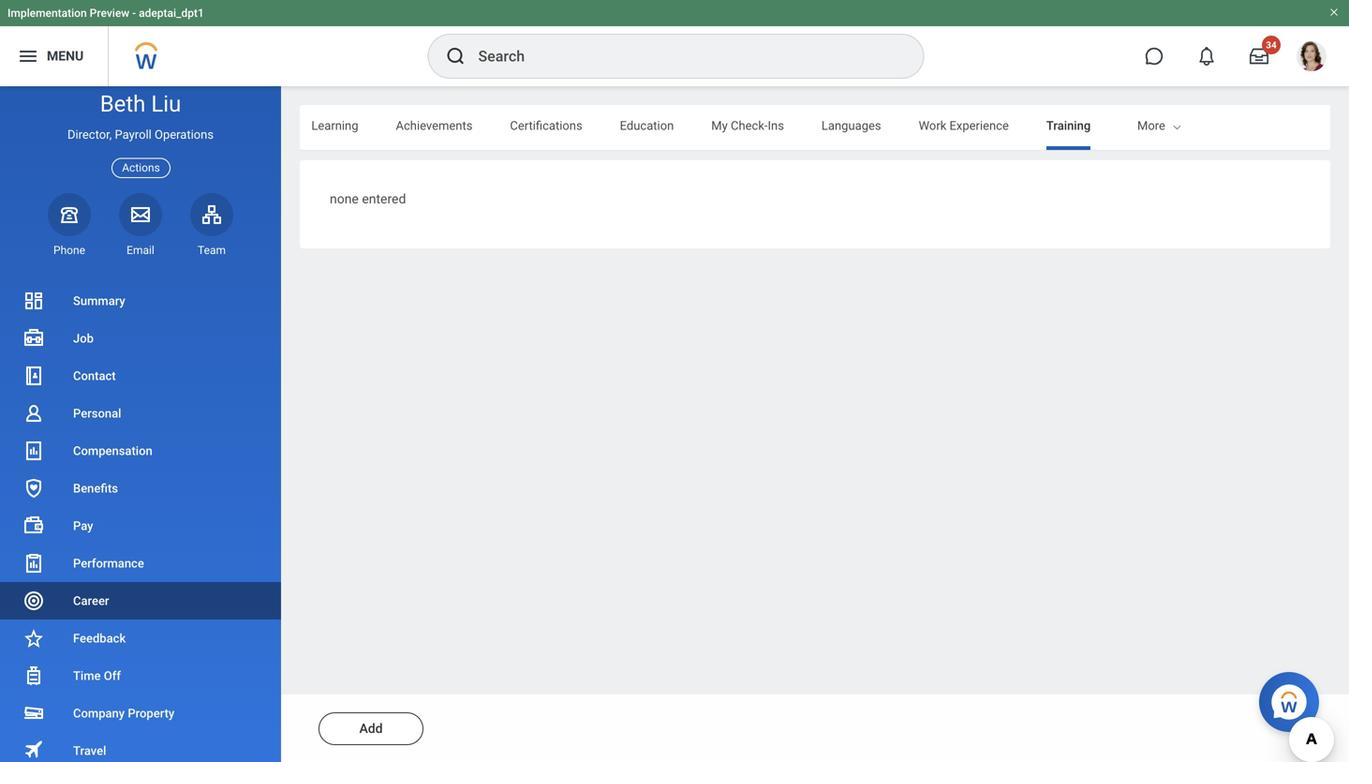 Task type: describe. For each thing, give the bounding box(es) containing it.
director, payroll operations
[[67, 128, 214, 142]]

check-
[[731, 119, 768, 133]]

email
[[127, 244, 155, 257]]

tab list containing learning
[[0, 105, 1091, 150]]

property
[[128, 706, 175, 720]]

email beth liu element
[[119, 243, 162, 258]]

feedback image
[[22, 627, 45, 650]]

34
[[1267, 39, 1277, 51]]

justify image
[[17, 45, 39, 67]]

travel
[[73, 744, 106, 758]]

director,
[[67, 128, 112, 142]]

time off link
[[0, 657, 281, 695]]

summary link
[[0, 282, 281, 320]]

performance
[[73, 556, 144, 570]]

company property
[[73, 706, 175, 720]]

company
[[73, 706, 125, 720]]

contact link
[[0, 357, 281, 395]]

company property image
[[22, 702, 45, 725]]

phone image
[[56, 203, 82, 226]]

implementation
[[7, 7, 87, 20]]

team link
[[190, 193, 233, 258]]

job
[[73, 331, 94, 345]]

off
[[104, 669, 121, 683]]

certifications
[[510, 119, 583, 133]]

career image
[[22, 590, 45, 612]]

time off
[[73, 669, 121, 683]]

team beth liu element
[[190, 243, 233, 258]]

pay
[[73, 519, 93, 533]]

implementation preview -   adeptai_dpt1
[[7, 7, 204, 20]]

menu
[[47, 48, 84, 64]]

travel image
[[22, 738, 45, 761]]

work
[[919, 119, 947, 133]]

performance link
[[0, 545, 281, 582]]

add button
[[319, 712, 424, 745]]

phone
[[53, 244, 85, 257]]

none
[[330, 191, 359, 207]]

view team image
[[201, 203, 223, 226]]

operations
[[155, 128, 214, 142]]

benefits image
[[22, 477, 45, 500]]

beth
[[100, 90, 146, 117]]

work experience
[[919, 119, 1009, 133]]

pay image
[[22, 515, 45, 537]]

-
[[132, 7, 136, 20]]

contact image
[[22, 365, 45, 387]]

close environment banner image
[[1329, 7, 1340, 18]]

travel link
[[0, 732, 281, 762]]

team
[[198, 244, 226, 257]]

benefits link
[[0, 470, 281, 507]]

time off image
[[22, 665, 45, 687]]

compensation
[[73, 444, 153, 458]]

job image
[[22, 327, 45, 350]]

list containing summary
[[0, 282, 281, 762]]

languages
[[822, 119, 882, 133]]

add
[[359, 721, 383, 736]]



Task type: locate. For each thing, give the bounding box(es) containing it.
phone beth liu element
[[48, 243, 91, 258]]

preview
[[90, 7, 130, 20]]

tab list
[[0, 105, 1091, 150]]

company property link
[[0, 695, 281, 732]]

summary
[[73, 294, 125, 308]]

career link
[[0, 582, 281, 620]]

notifications large image
[[1198, 47, 1217, 66]]

actions button
[[112, 158, 170, 178]]

beth liu
[[100, 90, 181, 117]]

entered
[[362, 191, 406, 207]]

career
[[73, 594, 109, 608]]

benefits
[[73, 481, 118, 495]]

pay link
[[0, 507, 281, 545]]

ins
[[768, 119, 785, 133]]

inbox large image
[[1250, 47, 1269, 66]]

menu banner
[[0, 0, 1350, 86]]

compensation link
[[0, 432, 281, 470]]

training
[[1047, 119, 1091, 133]]

contact
[[73, 369, 116, 383]]

experience
[[950, 119, 1009, 133]]

achievements
[[396, 119, 473, 133]]

none entered
[[330, 191, 406, 207]]

menu button
[[0, 26, 108, 86]]

profile logan mcneil image
[[1297, 41, 1327, 75]]

summary image
[[22, 290, 45, 312]]

more
[[1138, 119, 1166, 133]]

feedback
[[73, 631, 126, 645]]

job link
[[0, 320, 281, 357]]

mail image
[[129, 203, 152, 226]]

learning
[[312, 119, 359, 133]]

email button
[[119, 193, 162, 258]]

time
[[73, 669, 101, 683]]

my
[[712, 119, 728, 133]]

actions
[[122, 161, 160, 174]]

performance image
[[22, 552, 45, 575]]

personal link
[[0, 395, 281, 432]]

personal image
[[22, 402, 45, 425]]

search image
[[445, 45, 467, 67]]

navigation pane region
[[0, 86, 281, 762]]

phone button
[[48, 193, 91, 258]]

compensation image
[[22, 440, 45, 462]]

list
[[0, 282, 281, 762]]

feedback link
[[0, 620, 281, 657]]

Search Workday  search field
[[479, 36, 885, 77]]

personal
[[73, 406, 121, 420]]

liu
[[151, 90, 181, 117]]

adeptai_dpt1
[[139, 7, 204, 20]]

payroll
[[115, 128, 152, 142]]

education
[[620, 119, 674, 133]]

my check-ins
[[712, 119, 785, 133]]

34 button
[[1239, 36, 1281, 77]]



Task type: vqa. For each thing, say whether or not it's contained in the screenshot.
Expense
no



